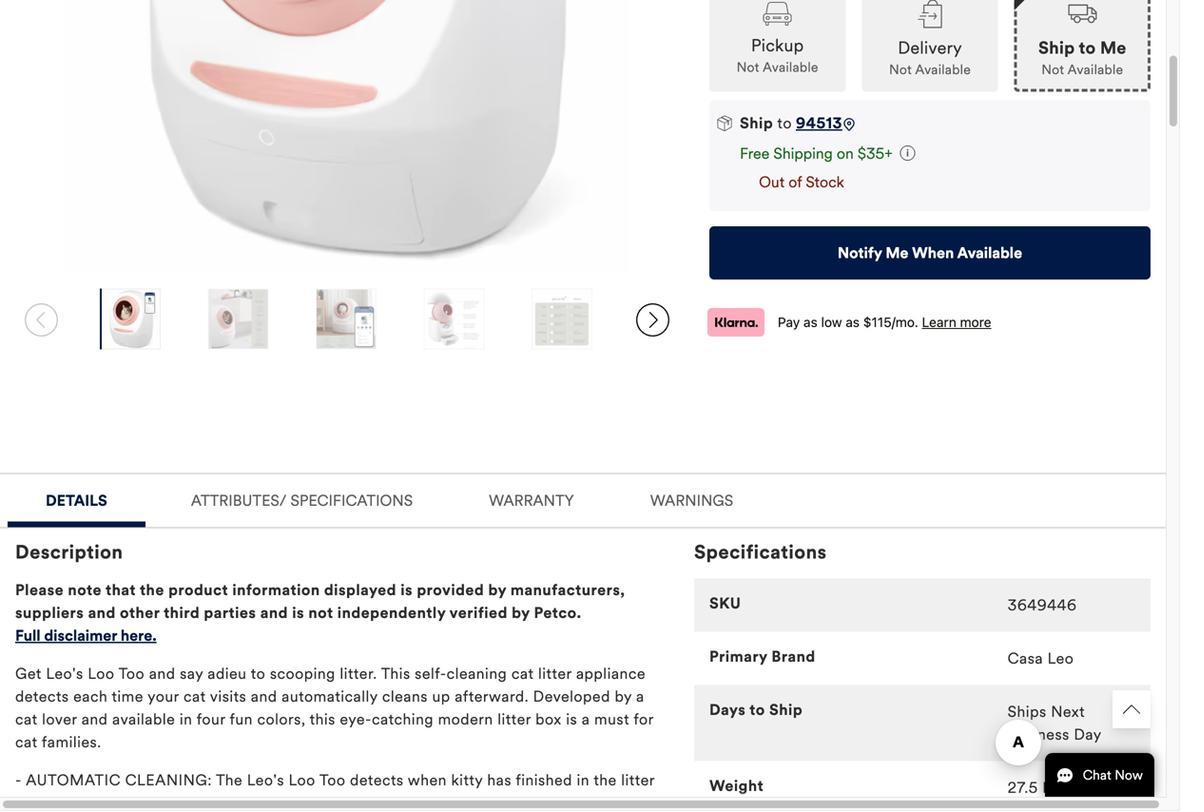 Task type: describe. For each thing, give the bounding box(es) containing it.
out
[[759, 172, 785, 192]]

learn
[[923, 314, 957, 330]]

fun
[[230, 711, 253, 730]]

icon pickup store image
[[764, 2, 792, 26]]

2 arrow container button from the left
[[627, 289, 679, 352]]

pickup not available
[[737, 35, 819, 76]]

too inside get leo's loo too and say adieu to scooping litter. this self-cleaning cat litter appliance detects each time your cat visits and automatically cleans up afterward. developed by a cat lover and available in four fun colors, this eye-catching modern litter box is a must for cat families.
[[119, 665, 145, 684]]

27.5 lbs
[[1008, 779, 1071, 798]]

please
[[15, 581, 64, 600]]

1 horizontal spatial a
[[637, 688, 645, 707]]

brand
[[772, 648, 816, 667]]

in inside 'automatic cleaning: the leo's loo too detects when kitty has finished in the litter box and automatically cleans by separating clumps from clean litter'
[[577, 771, 590, 790]]

litter down kitty
[[465, 794, 499, 812]]

leo's inside 'automatic cleaning: the leo's loo too detects when kitty has finished in the litter box and automatically cleans by separating clumps from clean litter'
[[247, 771, 284, 790]]

full
[[15, 627, 41, 646]]

-
[[15, 771, 26, 790]]

casa leo leo's loo too pretty pink covered automatic self-cleaning cat litter box - thumbnail-4 image
[[425, 289, 484, 350]]

product details tab list
[[0, 474, 1167, 812]]

notify
[[838, 243, 882, 262]]

detects inside 'automatic cleaning: the leo's loo too detects when kitty has finished in the litter box and automatically cleans by separating clumps from clean litter'
[[350, 771, 404, 790]]

families.
[[42, 733, 101, 752]]

four
[[197, 711, 226, 730]]

cleaning:
[[125, 771, 212, 790]]

has
[[488, 771, 512, 790]]

petco.
[[534, 604, 582, 623]]

pickup
[[752, 35, 804, 56]]

pay as low as $115/mo. learn more
[[778, 314, 992, 330]]

litter down 'afterward.'
[[498, 711, 531, 730]]

separating
[[249, 794, 324, 812]]

detects inside get leo's loo too and say adieu to scooping litter. this self-cleaning cat litter appliance detects each time your cat visits and automatically cleans up afterward. developed by a cat lover and available in four fun colors, this eye-catching modern litter box is a must for cat families.
[[15, 688, 69, 707]]

warnings
[[651, 492, 734, 511]]

27.5
[[1008, 779, 1039, 798]]

not for delivery
[[890, 61, 912, 78]]

and down 'each'
[[82, 711, 108, 730]]

attributes/ specifications
[[191, 492, 413, 511]]

notify me when available button
[[710, 226, 1151, 279]]

icon delivery pin image
[[843, 118, 856, 131]]

$35+
[[858, 144, 893, 163]]

ship for 94513
[[740, 113, 774, 133]]

other
[[120, 604, 160, 623]]

from
[[384, 794, 418, 812]]

and up the your
[[149, 665, 176, 684]]

lbs
[[1043, 779, 1071, 798]]

available inside button
[[958, 243, 1023, 262]]

when
[[408, 771, 447, 790]]

to inside get leo's loo too and say adieu to scooping litter. this self-cleaning cat litter appliance detects each time your cat visits and automatically cleans up afterward. developed by a cat lover and available in four fun colors, this eye-catching modern litter box is a must for cat families.
[[251, 665, 266, 684]]

available inside pickup not available
[[763, 59, 819, 76]]

arrow container image
[[637, 304, 670, 337]]

3649446
[[1008, 596, 1078, 615]]

leo
[[1048, 650, 1075, 669]]

automatically inside get leo's loo too and say adieu to scooping litter. this self-cleaning cat litter appliance detects each time your cat visits and automatically cleans up afterward. developed by a cat lover and available in four fun colors, this eye-catching modern litter box is a must for cat families.
[[282, 688, 378, 707]]

by inside 'automatic cleaning: the leo's loo too detects when kitty has finished in the litter box and automatically cleans by separating clumps from clean litter'
[[227, 794, 244, 812]]

casa leo leo's loo too pretty pink covered automatic self-cleaning cat litter box - thumbnail-5 image
[[533, 289, 592, 350]]

warranty
[[489, 492, 575, 511]]

casa leo
[[1008, 650, 1075, 669]]

for
[[634, 711, 654, 730]]

adieu
[[208, 665, 247, 684]]

delivery
[[898, 38, 963, 59]]

must
[[595, 711, 630, 730]]

casa leo leo's loo too pretty pink covered automatic self-cleaning cat litter box - thumbnail-3 image
[[317, 289, 376, 350]]

this
[[310, 711, 336, 730]]

the
[[216, 771, 243, 790]]

not for pickup
[[737, 59, 760, 76]]

delivery-method-Pickup-Not Available radio
[[710, 0, 846, 92]]

kitty
[[451, 771, 483, 790]]

ship for me
[[1039, 38, 1076, 59]]

to for me
[[1080, 38, 1097, 59]]

modern
[[438, 711, 493, 730]]

suppliers
[[15, 604, 84, 623]]

primary
[[710, 648, 768, 667]]

disclaimer
[[44, 627, 117, 646]]

afterward.
[[455, 688, 529, 707]]

more
[[961, 314, 992, 330]]

scroll to top image
[[1124, 701, 1141, 718]]

1 arrow container button from the left
[[15, 289, 68, 352]]

time
[[112, 688, 144, 707]]

litter down for
[[622, 771, 655, 790]]

the inside 'automatic cleaning: the leo's loo too detects when kitty has finished in the litter box and automatically cleans by separating clumps from clean litter'
[[594, 771, 617, 790]]

say
[[180, 665, 203, 684]]

warranty button
[[459, 475, 605, 522]]

ship to me not available
[[1039, 38, 1127, 78]]

notify me when available
[[838, 243, 1023, 262]]

primary brand
[[710, 648, 816, 667]]

information
[[232, 581, 320, 600]]

delivery not available
[[890, 38, 972, 78]]

option group containing pickup
[[710, 0, 1151, 92]]

weight
[[710, 777, 764, 796]]

free shipping on $35+ image
[[901, 145, 916, 161]]

free shipping on $35+
[[740, 144, 893, 163]]

loo inside get leo's loo too and say adieu to scooping litter. this self-cleaning cat litter appliance detects each time your cat visits and automatically cleans up afterward. developed by a cat lover and available in four fun colors, this eye-catching modern litter box is a must for cat families.
[[88, 665, 115, 684]]

casa leo leo's loo too pretty pink covered automatic self-cleaning cat litter box - thumbnail-2 image
[[209, 289, 268, 350]]

leo's inside get leo's loo too and say adieu to scooping litter. this self-cleaning cat litter appliance detects each time your cat visits and automatically cleans up afterward. developed by a cat lover and available in four fun colors, this eye-catching modern litter box is a must for cat families.
[[46, 665, 83, 684]]

attributes/
[[191, 492, 287, 511]]

casa
[[1008, 650, 1044, 669]]

manufacturers,
[[511, 581, 626, 600]]



Task type: locate. For each thing, give the bounding box(es) containing it.
as left low
[[804, 314, 818, 330]]

self-
[[415, 665, 447, 684]]

and down the automatic
[[46, 794, 72, 812]]

1 horizontal spatial arrow container button
[[627, 289, 679, 352]]

arrow container image
[[25, 304, 58, 337]]

detects up clumps
[[350, 771, 404, 790]]

0 horizontal spatial detects
[[15, 688, 69, 707]]

sku
[[710, 594, 742, 613]]

cleans up catching
[[382, 688, 428, 707]]

styled arrow button link
[[1113, 691, 1151, 729]]

cleans
[[382, 688, 428, 707], [177, 794, 223, 812]]

this
[[381, 665, 411, 684]]

0 horizontal spatial box
[[15, 794, 41, 812]]

a up for
[[637, 688, 645, 707]]

is inside get leo's loo too and say adieu to scooping litter. this self-cleaning cat litter appliance detects each time your cat visits and automatically cleans up afterward. developed by a cat lover and available in four fun colors, this eye-catching modern litter box is a must for cat families.
[[566, 711, 578, 730]]

get
[[15, 665, 42, 684]]

to inside "ship to me not available"
[[1080, 38, 1097, 59]]

1 horizontal spatial as
[[846, 314, 860, 330]]

visits
[[210, 688, 247, 707]]

1 vertical spatial is
[[292, 604, 305, 623]]

1 vertical spatial automatically
[[77, 794, 173, 812]]

klarna badge image
[[708, 308, 765, 337]]

1 vertical spatial the
[[594, 771, 617, 790]]

1 as from the left
[[804, 314, 818, 330]]

available inside "ship to me not available"
[[1068, 61, 1124, 78]]

ship
[[1039, 38, 1076, 59], [740, 113, 774, 133], [770, 701, 803, 720]]

by down the
[[227, 794, 244, 812]]

day
[[1075, 726, 1103, 745]]

1 horizontal spatial detects
[[350, 771, 404, 790]]

the up other
[[140, 581, 164, 600]]

automatic
[[26, 771, 121, 790]]

by left petco.
[[512, 604, 530, 623]]

0 horizontal spatial a
[[582, 711, 590, 730]]

litter up developed
[[539, 665, 572, 684]]

2 vertical spatial ship
[[770, 701, 803, 720]]

litter
[[539, 665, 572, 684], [498, 711, 531, 730], [622, 771, 655, 790], [465, 794, 499, 812]]

0 horizontal spatial in
[[180, 711, 193, 730]]

loo inside 'automatic cleaning: the leo's loo too detects when kitty has finished in the litter box and automatically cleans by separating clumps from clean litter'
[[289, 771, 316, 790]]

as right low
[[846, 314, 860, 330]]

1 horizontal spatial not
[[890, 61, 912, 78]]

low
[[822, 314, 843, 330]]

in inside get leo's loo too and say adieu to scooping litter. this self-cleaning cat litter appliance detects each time your cat visits and automatically cleans up afterward. developed by a cat lover and available in four fun colors, this eye-catching modern litter box is a must for cat families.
[[180, 711, 193, 730]]

option group
[[710, 0, 1151, 92]]

1 horizontal spatial the
[[594, 771, 617, 790]]

litter.
[[340, 665, 377, 684]]

cat
[[512, 665, 534, 684], [184, 688, 206, 707], [15, 711, 38, 730], [15, 733, 38, 752]]

0 horizontal spatial not
[[737, 59, 760, 76]]

ships
[[1008, 703, 1047, 722]]

attributes/ specifications button
[[161, 475, 444, 522]]

automatic cleaning: the leo's loo too detects when kitty has finished in the litter box and automatically cleans by separating clumps from clean litter
[[15, 771, 655, 812]]

provided
[[417, 581, 485, 600]]

0 vertical spatial too
[[119, 665, 145, 684]]

0 vertical spatial a
[[637, 688, 645, 707]]

too up time
[[119, 665, 145, 684]]

by up verified
[[489, 581, 507, 600]]

and down information
[[260, 604, 288, 623]]

casa leo leo's loo too pretty pink covered automatic self-cleaning cat litter box - thumbnail-1 image
[[101, 289, 160, 350]]

0 vertical spatial the
[[140, 581, 164, 600]]

1 horizontal spatial loo
[[289, 771, 316, 790]]

too up clumps
[[320, 771, 346, 790]]

loo up 'each'
[[88, 665, 115, 684]]

specifications
[[695, 541, 827, 564]]

finished
[[516, 771, 573, 790]]

automatically up this
[[282, 688, 378, 707]]

automatically down cleaning:
[[77, 794, 173, 812]]

out of stock
[[756, 172, 845, 192]]

get leo's loo too and say adieu to scooping litter. this self-cleaning cat litter appliance detects each time your cat visits and automatically cleans up afterward. developed by a cat lover and available in four fun colors, this eye-catching modern litter box is a must for cat families.
[[15, 665, 654, 752]]

0 vertical spatial loo
[[88, 665, 115, 684]]

cleans inside 'automatic cleaning: the leo's loo too detects when kitty has finished in the litter box and automatically cleans by separating clumps from clean litter'
[[177, 794, 223, 812]]

94513 button
[[796, 113, 843, 133]]

1 vertical spatial too
[[320, 771, 346, 790]]

me
[[1101, 38, 1127, 59], [886, 243, 909, 262]]

details
[[46, 492, 107, 511]]

cat left lover
[[15, 711, 38, 730]]

by inside get leo's loo too and say adieu to scooping litter. this self-cleaning cat litter appliance detects each time your cat visits and automatically cleans up afterward. developed by a cat lover and available in four fun colors, this eye-catching modern litter box is a must for cat families.
[[615, 688, 632, 707]]

by
[[489, 581, 507, 600], [512, 604, 530, 623], [615, 688, 632, 707], [227, 794, 244, 812]]

1 vertical spatial loo
[[289, 771, 316, 790]]

delivery-method-Ship to Me-Not Available radio
[[1015, 0, 1151, 92]]

1 vertical spatial ship
[[740, 113, 774, 133]]

1 horizontal spatial box
[[536, 711, 562, 730]]

1 horizontal spatial cleans
[[382, 688, 428, 707]]

cleans down the
[[177, 794, 223, 812]]

available
[[112, 711, 175, 730]]

note
[[68, 581, 102, 600]]

1 vertical spatial in
[[577, 771, 590, 790]]

and up full disclaimer here. button
[[88, 604, 116, 623]]

and up colors,
[[251, 688, 277, 707]]

ship inside product details tab list
[[770, 701, 803, 720]]

1 vertical spatial box
[[15, 794, 41, 812]]

0 vertical spatial leo's
[[46, 665, 83, 684]]

ships next business day
[[1008, 703, 1103, 745]]

0 vertical spatial ship
[[1039, 38, 1076, 59]]

box down -
[[15, 794, 41, 812]]

0 horizontal spatial too
[[119, 665, 145, 684]]

specifications
[[291, 492, 413, 511]]

2 vertical spatial is
[[566, 711, 578, 730]]

to for ship
[[750, 701, 766, 720]]

me inside "ship to me not available"
[[1101, 38, 1127, 59]]

eye-
[[340, 711, 372, 730]]

2 as from the left
[[846, 314, 860, 330]]

0 vertical spatial cleans
[[382, 688, 428, 707]]

the inside please note that the product information displayed is provided by manufacturers, suppliers and other third parties and is not independently verified by petco. full disclaimer here.
[[140, 581, 164, 600]]

verified
[[450, 604, 508, 623]]

0 vertical spatial me
[[1101, 38, 1127, 59]]

parties
[[204, 604, 256, 623]]

loo up separating
[[289, 771, 316, 790]]

0 horizontal spatial cleans
[[177, 794, 223, 812]]

clean
[[422, 794, 461, 812]]

days to ship
[[710, 701, 803, 720]]

full disclaimer here. button
[[15, 625, 157, 648]]

is down developed
[[566, 711, 578, 730]]

icon info 2 button
[[901, 144, 916, 163]]

box down developed
[[536, 711, 562, 730]]

please note that the product information displayed is provided by manufacturers, suppliers and other third parties and is not independently verified by petco. full disclaimer here.
[[15, 581, 626, 646]]

1 vertical spatial detects
[[350, 771, 404, 790]]

on
[[837, 144, 854, 163]]

1 horizontal spatial too
[[320, 771, 346, 790]]

2 horizontal spatial is
[[566, 711, 578, 730]]

1 vertical spatial leo's
[[247, 771, 284, 790]]

appliance
[[576, 665, 646, 684]]

pay
[[778, 314, 800, 330]]

developed
[[533, 688, 611, 707]]

0 horizontal spatial loo
[[88, 665, 115, 684]]

0 vertical spatial automatically
[[282, 688, 378, 707]]

0 horizontal spatial leo's
[[46, 665, 83, 684]]

days
[[710, 701, 746, 720]]

cat up 'afterward.'
[[512, 665, 534, 684]]

not inside "delivery not available"
[[890, 61, 912, 78]]

displayed
[[324, 581, 397, 600]]

available inside "delivery not available"
[[916, 61, 972, 78]]

catching
[[372, 711, 434, 730]]

free
[[740, 144, 770, 163]]

0 horizontal spatial arrow container button
[[15, 289, 68, 352]]

delivery-method-Delivery-Not Available radio
[[862, 0, 999, 92]]

cat down say
[[184, 688, 206, 707]]

warnings button
[[620, 475, 764, 522]]

a
[[637, 688, 645, 707], [582, 711, 590, 730]]

0 vertical spatial detects
[[15, 688, 69, 707]]

the right finished on the left of the page
[[594, 771, 617, 790]]

of
[[789, 172, 802, 192]]

0 vertical spatial is
[[401, 581, 413, 600]]

description
[[15, 541, 123, 564]]

cleans inside get leo's loo too and say adieu to scooping litter. this self-cleaning cat litter appliance detects each time your cat visits and automatically cleans up afterward. developed by a cat lover and available in four fun colors, this eye-catching modern litter box is a must for cat families.
[[382, 688, 428, 707]]

me inside button
[[886, 243, 909, 262]]

cat up -
[[15, 733, 38, 752]]

1 vertical spatial me
[[886, 243, 909, 262]]

here.
[[121, 627, 157, 646]]

1 vertical spatial cleans
[[177, 794, 223, 812]]

not inside "ship to me not available"
[[1042, 61, 1065, 78]]

1 vertical spatial a
[[582, 711, 590, 730]]

is
[[401, 581, 413, 600], [292, 604, 305, 623], [566, 711, 578, 730]]

0 vertical spatial in
[[180, 711, 193, 730]]

0 horizontal spatial the
[[140, 581, 164, 600]]

1 horizontal spatial me
[[1101, 38, 1127, 59]]

to for 94513
[[778, 113, 793, 133]]

automatically inside 'automatic cleaning: the leo's loo too detects when kitty has finished in the litter box and automatically cleans by separating clumps from clean litter'
[[77, 794, 173, 812]]

up
[[432, 688, 451, 707]]

and inside 'automatic cleaning: the leo's loo too detects when kitty has finished in the litter box and automatically cleans by separating clumps from clean litter'
[[46, 794, 72, 812]]

1 horizontal spatial leo's
[[247, 771, 284, 790]]

a left 'must'
[[582, 711, 590, 730]]

in left the four
[[180, 711, 193, 730]]

learn more button
[[923, 313, 992, 332]]

next
[[1052, 703, 1086, 722]]

independently
[[338, 604, 446, 623]]

third
[[164, 604, 200, 623]]

leo's up separating
[[247, 771, 284, 790]]

0 horizontal spatial as
[[804, 314, 818, 330]]

shipping
[[774, 144, 833, 163]]

is left not
[[292, 604, 305, 623]]

arrow container button left the casa leo leo's loo too pretty pink covered automatic self-cleaning cat litter box - thumbnail-1
[[15, 289, 68, 352]]

casa leo leo's loo too pretty pink covered automatic self-cleaning cat litter box - carousel image #1 image
[[45, 0, 650, 274]]

scooping
[[270, 665, 336, 684]]

1 horizontal spatial in
[[577, 771, 590, 790]]

detects down get
[[15, 688, 69, 707]]

when
[[913, 243, 955, 262]]

1 horizontal spatial is
[[401, 581, 413, 600]]

0 vertical spatial box
[[536, 711, 562, 730]]

in right finished on the left of the page
[[577, 771, 590, 790]]

ship to 94513
[[740, 113, 843, 133]]

cleaning
[[447, 665, 507, 684]]

leo's up 'each'
[[46, 665, 83, 684]]

each
[[73, 688, 108, 707]]

1 horizontal spatial automatically
[[282, 688, 378, 707]]

0 horizontal spatial me
[[886, 243, 909, 262]]

2 horizontal spatial not
[[1042, 61, 1065, 78]]

box inside get leo's loo too and say adieu to scooping litter. this self-cleaning cat litter appliance detects each time your cat visits and automatically cleans up afterward. developed by a cat lover and available in four fun colors, this eye-catching modern litter box is a must for cat families.
[[536, 711, 562, 730]]

arrow container button left klarna badge image at top
[[627, 289, 679, 352]]

$115/mo.
[[864, 314, 919, 330]]

box inside 'automatic cleaning: the leo's loo too detects when kitty has finished in the litter box and automatically cleans by separating clumps from clean litter'
[[15, 794, 41, 812]]

0 horizontal spatial automatically
[[77, 794, 173, 812]]

by up 'must'
[[615, 688, 632, 707]]

clumps
[[329, 794, 380, 812]]

too inside 'automatic cleaning: the leo's loo too detects when kitty has finished in the litter box and automatically cleans by separating clumps from clean litter'
[[320, 771, 346, 790]]

colors,
[[257, 711, 306, 730]]

not
[[309, 604, 334, 623]]

ship inside "ship to me not available"
[[1039, 38, 1076, 59]]

is up independently on the left bottom of page
[[401, 581, 413, 600]]

not inside pickup not available
[[737, 59, 760, 76]]

in
[[180, 711, 193, 730], [577, 771, 590, 790]]

0 horizontal spatial is
[[292, 604, 305, 623]]

business
[[1008, 726, 1070, 745]]

product
[[169, 581, 228, 600]]

lover
[[42, 711, 77, 730]]



Task type: vqa. For each thing, say whether or not it's contained in the screenshot.
the bottom the
yes



